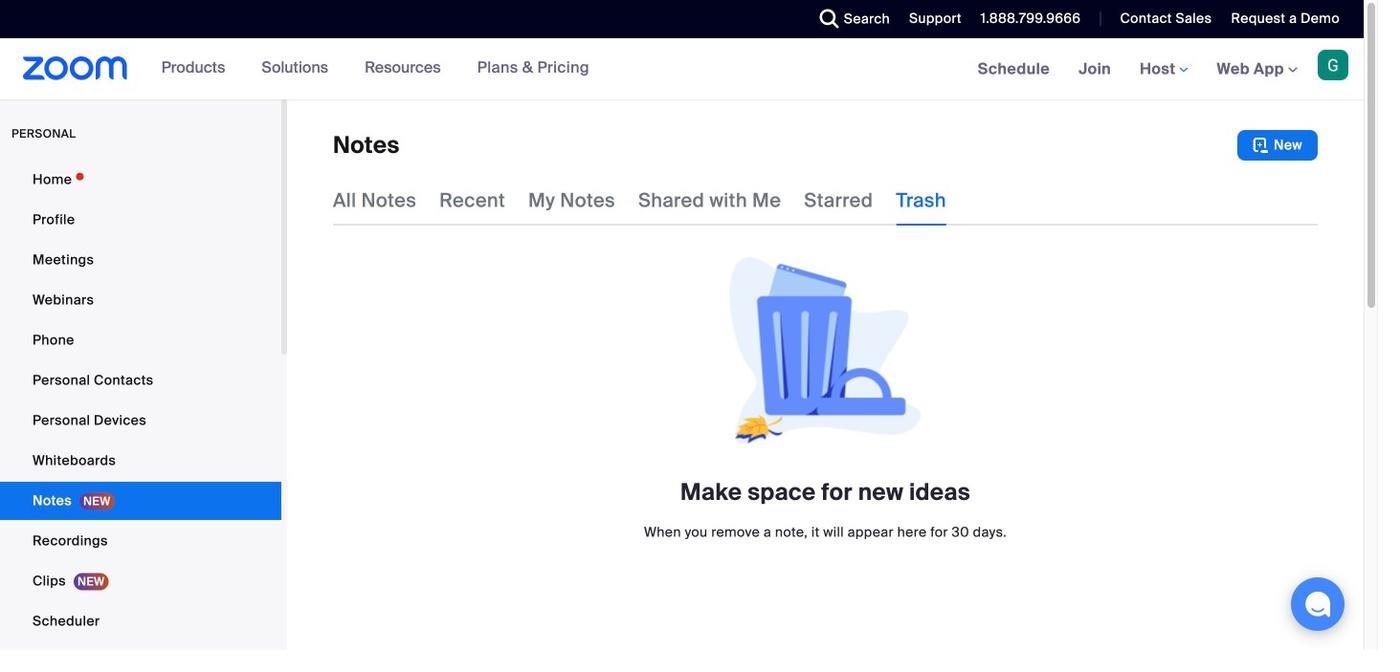 Task type: vqa. For each thing, say whether or not it's contained in the screenshot.
the "Room management"
no



Task type: describe. For each thing, give the bounding box(es) containing it.
profile picture image
[[1318, 50, 1349, 80]]

tabs of all notes page tab list
[[333, 176, 946, 226]]

open chat image
[[1305, 592, 1331, 618]]

personal menu menu
[[0, 161, 281, 651]]



Task type: locate. For each thing, give the bounding box(es) containing it.
meetings navigation
[[964, 38, 1364, 101]]

zoom logo image
[[23, 56, 128, 80]]

product information navigation
[[147, 38, 604, 100]]

banner
[[0, 38, 1364, 101]]



